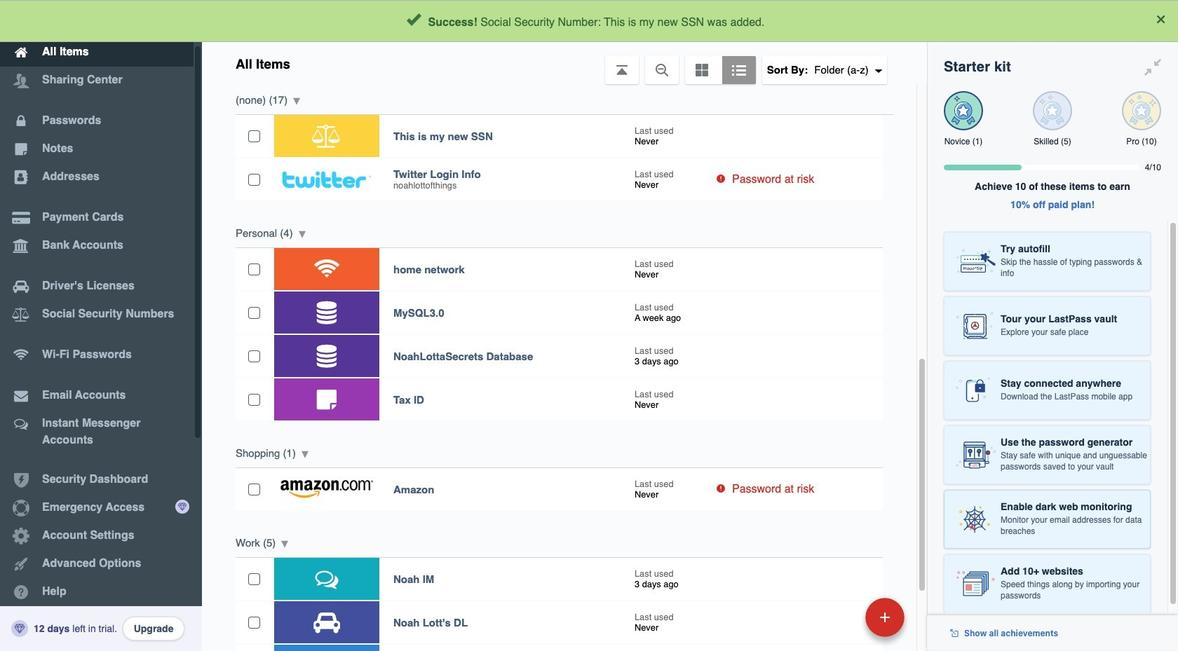 Task type: describe. For each thing, give the bounding box(es) containing it.
search my vault text field
[[338, 6, 899, 36]]

Search search field
[[338, 6, 899, 36]]



Task type: locate. For each thing, give the bounding box(es) containing it.
main navigation navigation
[[0, 0, 202, 652]]

new item element
[[769, 598, 910, 638]]

new item navigation
[[769, 594, 913, 652]]

alert
[[0, 0, 1178, 42]]

vault options navigation
[[202, 42, 927, 84]]



Task type: vqa. For each thing, say whether or not it's contained in the screenshot.
New item Image in the right bottom of the page
no



